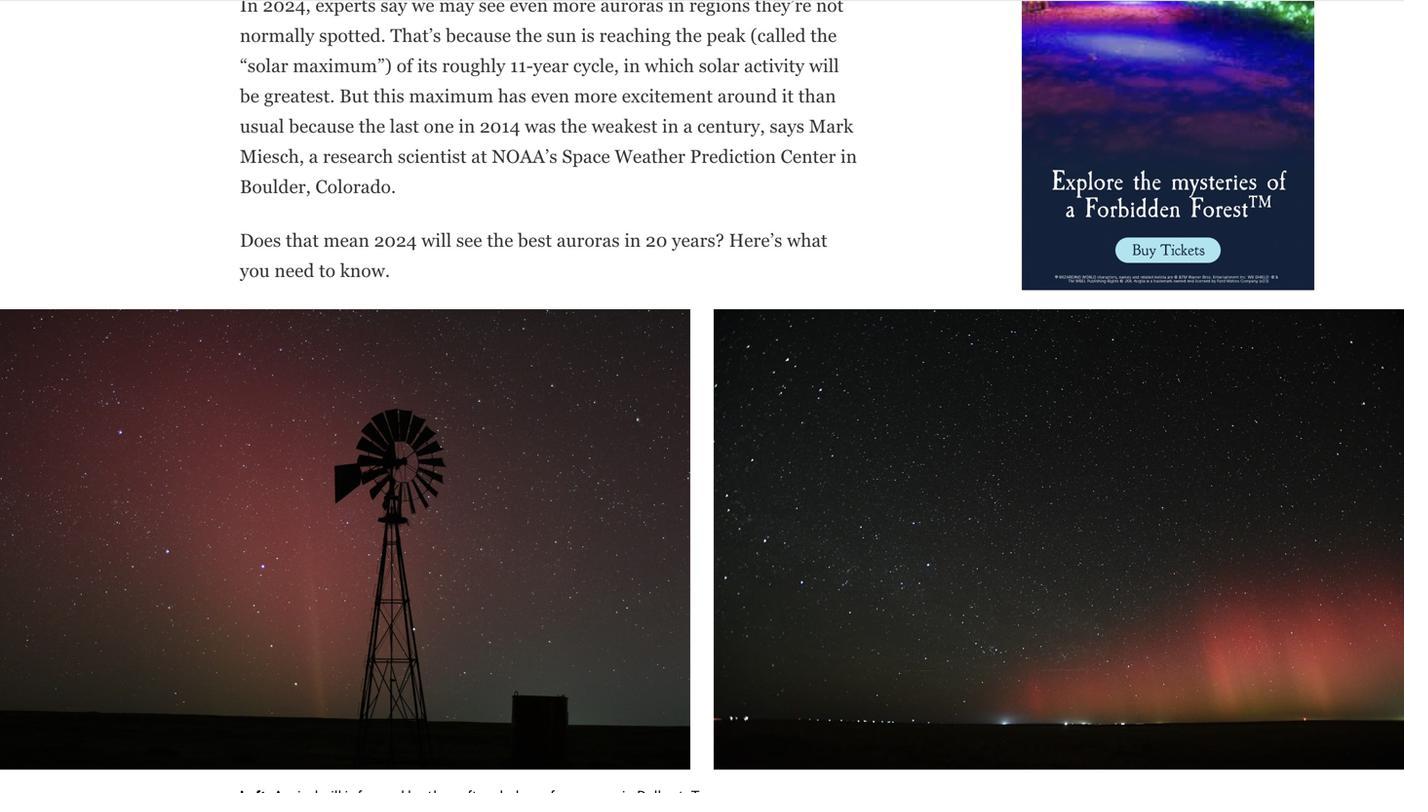 Task type: vqa. For each thing, say whether or not it's contained in the screenshot.
AT
yes



Task type: describe. For each thing, give the bounding box(es) containing it.
its
[[418, 55, 438, 76]]

space
[[562, 146, 610, 167]]

will inside does that mean 2024 will see the best auroras in 20 years? here's what you need to know.
[[422, 230, 452, 251]]

may
[[439, 0, 474, 16]]

last
[[390, 116, 419, 137]]

normally
[[240, 25, 315, 46]]

maximum")
[[293, 55, 392, 76]]

peak
[[707, 25, 746, 46]]

say
[[381, 0, 407, 16]]

usual
[[240, 116, 284, 137]]

20
[[646, 230, 668, 251]]

need
[[275, 260, 315, 281]]

the up space
[[561, 116, 587, 137]]

will inside in 2024, experts say we may see even more auroras in regions they're not normally spotted. that's because the sun is reaching the peak (called the "solar maximum") of its roughly 11-year cycle, in which solar activity will be greatest. but this maximum has even more excitement around it than usual because the last one in 2014 was the weakest in a century, says mark miesch, a research scientist at noaa's space weather prediction center in boulder, colorado.
[[810, 55, 840, 76]]

roughly
[[442, 55, 506, 76]]

year
[[534, 55, 569, 76]]

image pair element
[[0, 309, 1405, 793]]

century,
[[698, 116, 765, 137]]

see inside in 2024, experts say we may see even more auroras in regions they're not normally spotted. that's because the sun is reaching the peak (called the "solar maximum") of its roughly 11-year cycle, in which solar activity will be greatest. but this maximum has even more excitement around it than usual because the last one in 2014 was the weakest in a century, says mark miesch, a research scientist at noaa's space weather prediction center in boulder, colorado.
[[479, 0, 505, 16]]

weather
[[615, 146, 686, 167]]

colorado.
[[316, 176, 396, 197]]

prediction
[[690, 146, 776, 167]]

the down not
[[811, 25, 837, 46]]

that's
[[391, 25, 441, 46]]

noaa's
[[492, 146, 558, 167]]

the left the last
[[359, 116, 385, 137]]

you
[[240, 260, 270, 281]]

in inside does that mean 2024 will see the best auroras in 20 years? here's what you need to know.
[[625, 230, 641, 251]]

at
[[471, 146, 487, 167]]

they're
[[755, 0, 812, 16]]

know.
[[340, 260, 390, 281]]

one
[[424, 116, 454, 137]]

"solar
[[240, 55, 288, 76]]

0 vertical spatial because
[[446, 25, 511, 46]]

the inside does that mean 2024 will see the best auroras in 20 years? here's what you need to know.
[[487, 230, 514, 251]]

image of a windmill with the aurora across the night sky in dalhart, texas. image
[[0, 309, 691, 770]]

2024
[[374, 230, 417, 251]]

maximum
[[409, 85, 494, 106]]

cycle,
[[573, 55, 619, 76]]

says
[[770, 116, 805, 137]]

not
[[816, 0, 844, 16]]

0 vertical spatial even
[[510, 0, 548, 16]]

we
[[412, 0, 435, 16]]

wide angle view of the aurora in dalhart, texas. image
[[714, 309, 1405, 770]]

in down reaching
[[624, 55, 640, 76]]

this
[[374, 85, 405, 106]]

boulder,
[[240, 176, 311, 197]]

regions
[[690, 0, 751, 16]]

it
[[782, 85, 794, 106]]

research
[[323, 146, 393, 167]]

1 vertical spatial more
[[574, 85, 618, 106]]

11-
[[510, 55, 534, 76]]

in
[[240, 0, 258, 16]]



Task type: locate. For each thing, give the bounding box(es) containing it.
0 vertical spatial see
[[479, 0, 505, 16]]

0 vertical spatial auroras
[[601, 0, 664, 16]]

see left best at the left top of the page
[[456, 230, 483, 251]]

1 vertical spatial will
[[422, 230, 452, 251]]

more up sun
[[553, 0, 596, 16]]

1 vertical spatial even
[[531, 85, 570, 106]]

the left best at the left top of the page
[[487, 230, 514, 251]]

0 vertical spatial a
[[684, 116, 693, 137]]

the up 11- in the left of the page
[[516, 25, 542, 46]]

reaching
[[600, 25, 671, 46]]

scientist
[[398, 146, 467, 167]]

(called
[[751, 25, 806, 46]]

sun
[[547, 25, 577, 46]]

activity
[[744, 55, 805, 76]]

a right miesch, at the top of page
[[309, 146, 318, 167]]

see inside does that mean 2024 will see the best auroras in 20 years? here's what you need to know.
[[456, 230, 483, 251]]

will right 2024
[[422, 230, 452, 251]]

experts
[[316, 0, 376, 16]]

was
[[525, 116, 556, 137]]

0 horizontal spatial a
[[309, 146, 318, 167]]

does
[[240, 230, 281, 251]]

auroras inside in 2024, experts say we may see even more auroras in regions they're not normally spotted. that's because the sun is reaching the peak (called the "solar maximum") of its roughly 11-year cycle, in which solar activity will be greatest. but this maximum has even more excitement around it than usual because the last one in 2014 was the weakest in a century, says mark miesch, a research scientist at noaa's space weather prediction center in boulder, colorado.
[[601, 0, 664, 16]]

of
[[397, 55, 413, 76]]

1 horizontal spatial will
[[810, 55, 840, 76]]

will up than
[[810, 55, 840, 76]]

a
[[684, 116, 693, 137], [309, 146, 318, 167]]

greatest.
[[264, 85, 335, 106]]

weakest
[[592, 116, 658, 137]]

to
[[319, 260, 336, 281]]

the
[[516, 25, 542, 46], [676, 25, 702, 46], [811, 25, 837, 46], [359, 116, 385, 137], [561, 116, 587, 137], [487, 230, 514, 251]]

more down the cycle,
[[574, 85, 618, 106]]

be
[[240, 85, 260, 106]]

spotted.
[[319, 25, 386, 46]]

1 vertical spatial see
[[456, 230, 483, 251]]

that
[[286, 230, 319, 251]]

0 horizontal spatial because
[[289, 116, 354, 137]]

mean
[[324, 230, 370, 251]]

in left regions
[[668, 0, 685, 16]]

because down greatest.
[[289, 116, 354, 137]]

even
[[510, 0, 548, 16], [531, 85, 570, 106]]

what
[[787, 230, 828, 251]]

auroras up reaching
[[601, 0, 664, 16]]

the up the which
[[676, 25, 702, 46]]

a down excitement
[[684, 116, 693, 137]]

in 2024, experts say we may see even more auroras in regions they're not normally spotted. that's because the sun is reaching the peak (called the "solar maximum") of its roughly 11-year cycle, in which solar activity will be greatest. but this maximum has even more excitement around it than usual because the last one in 2014 was the weakest in a century, says mark miesch, a research scientist at noaa's space weather prediction center in boulder, colorado.
[[240, 0, 858, 197]]

miesch,
[[240, 146, 304, 167]]

in down excitement
[[662, 116, 679, 137]]

1 vertical spatial because
[[289, 116, 354, 137]]

1 vertical spatial auroras
[[557, 230, 620, 251]]

best
[[518, 230, 552, 251]]

because up roughly
[[446, 25, 511, 46]]

here's
[[729, 230, 783, 251]]

1 horizontal spatial a
[[684, 116, 693, 137]]

which
[[645, 55, 695, 76]]

in down mark
[[841, 146, 858, 167]]

0 vertical spatial will
[[810, 55, 840, 76]]

in right one
[[459, 116, 475, 137]]

than
[[799, 85, 837, 106]]

2014
[[480, 116, 520, 137]]

0 vertical spatial more
[[553, 0, 596, 16]]

does that mean 2024 will see the best auroras in 20 years? here's what you need to know.
[[240, 230, 828, 281]]

0 horizontal spatial will
[[422, 230, 452, 251]]

1 horizontal spatial because
[[446, 25, 511, 46]]

center
[[781, 146, 836, 167]]

years?
[[672, 230, 725, 251]]

has
[[498, 85, 527, 106]]

see right the may
[[479, 0, 505, 16]]

is
[[581, 25, 595, 46]]

mark
[[809, 116, 854, 137]]

see
[[479, 0, 505, 16], [456, 230, 483, 251]]

around
[[718, 85, 778, 106]]

1 vertical spatial a
[[309, 146, 318, 167]]

more
[[553, 0, 596, 16], [574, 85, 618, 106]]

auroras
[[601, 0, 664, 16], [557, 230, 620, 251]]

excitement
[[622, 85, 713, 106]]

in
[[668, 0, 685, 16], [624, 55, 640, 76], [459, 116, 475, 137], [662, 116, 679, 137], [841, 146, 858, 167], [625, 230, 641, 251]]

but
[[340, 85, 369, 106]]

advertisement region
[[1022, 0, 1315, 290]]

auroras right best at the left top of the page
[[557, 230, 620, 251]]

2024,
[[263, 0, 311, 16]]

because
[[446, 25, 511, 46], [289, 116, 354, 137]]

auroras inside does that mean 2024 will see the best auroras in 20 years? here's what you need to know.
[[557, 230, 620, 251]]

solar
[[699, 55, 740, 76]]

in left 20
[[625, 230, 641, 251]]

even down year
[[531, 85, 570, 106]]

will
[[810, 55, 840, 76], [422, 230, 452, 251]]

even up sun
[[510, 0, 548, 16]]



